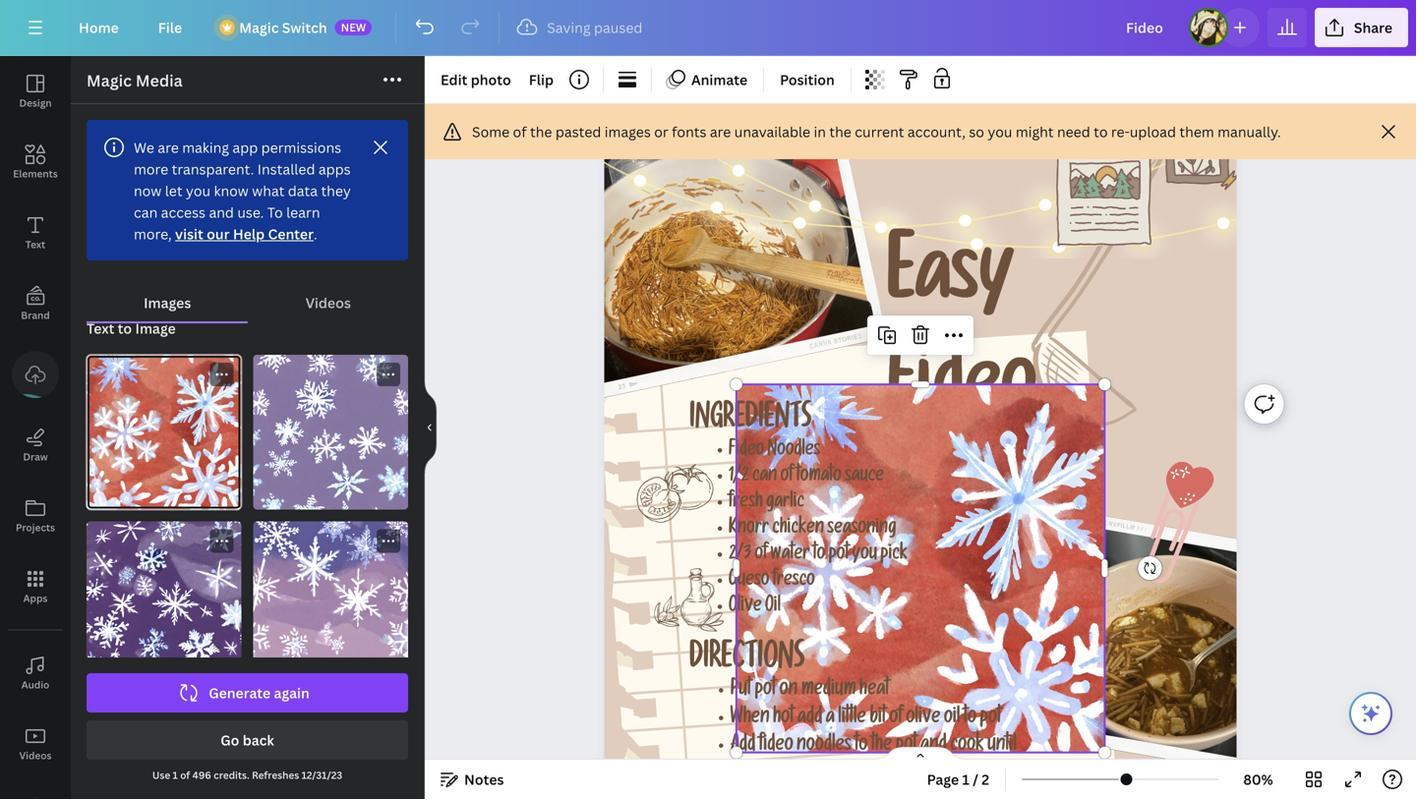 Task type: describe. For each thing, give the bounding box(es) containing it.
add
[[731, 737, 756, 758]]

magic for magic switch
[[239, 18, 279, 37]]

go back
[[221, 731, 274, 750]]

use.
[[237, 203, 264, 222]]

animate button
[[660, 64, 756, 95]]

Design title text field
[[1111, 8, 1181, 47]]

apps
[[319, 160, 351, 179]]

1 horizontal spatial the
[[830, 122, 852, 141]]

text button
[[0, 198, 71, 269]]

some
[[472, 122, 510, 141]]

design button
[[0, 56, 71, 127]]

side panel tab list
[[0, 56, 71, 800]]

2
[[982, 771, 990, 789]]

to down little at the bottom of the page
[[855, 737, 868, 758]]

home
[[79, 18, 119, 37]]

use 1 of 496 credits. refreshes 12/31/23
[[152, 769, 342, 783]]

are inside we are making app permissions more transparent. installed apps now let you know what data they can access and use. to learn more,
[[158, 138, 179, 157]]

you inside knorr chicken seasoning 2/3 of water to pot you pick queso fresco olive oil
[[852, 547, 877, 566]]

we
[[134, 138, 154, 157]]

in
[[814, 122, 826, 141]]

pot inside knorr chicken seasoning 2/3 of water to pot you pick queso fresco olive oil
[[829, 547, 849, 566]]

more,
[[134, 225, 172, 243]]

paused
[[594, 18, 643, 37]]

text to image
[[87, 319, 176, 338]]

visit our help center .
[[175, 225, 317, 243]]

chicken
[[772, 521, 824, 540]]

heat
[[860, 682, 890, 702]]

what
[[252, 181, 285, 200]]

to right oil
[[964, 709, 977, 730]]

again
[[274, 684, 310, 703]]

sauce
[[845, 468, 884, 488]]

edit photo button
[[433, 64, 519, 95]]

data
[[288, 181, 318, 200]]

seasoning
[[828, 521, 897, 540]]

home link
[[63, 8, 135, 47]]

1 for /
[[963, 771, 970, 789]]

app
[[233, 138, 258, 157]]

put
[[731, 682, 752, 702]]

installed
[[258, 160, 315, 179]]

magic media
[[87, 70, 183, 91]]

notes
[[464, 771, 504, 789]]

magic switch
[[239, 18, 327, 37]]

until
[[988, 737, 1017, 758]]

uploads button
[[0, 339, 71, 419]]

2/3
[[729, 547, 752, 566]]

so
[[969, 122, 985, 141]]

photo
[[471, 70, 511, 89]]

to left image
[[118, 319, 132, 338]]

noodles
[[768, 442, 821, 462]]

1 horizontal spatial videos button
[[248, 284, 408, 322]]

and inside 'put pot on medium heat when hot add a little bit of olive oil to pot add fideo noodles to the pot and cook until brown'
[[921, 737, 947, 758]]

upload
[[1130, 122, 1176, 141]]

the inside 'put pot on medium heat when hot add a little bit of olive oil to pot add fideo noodles to the pot and cook until brown'
[[871, 737, 892, 758]]

transparent.
[[172, 160, 254, 179]]

edit
[[441, 70, 468, 89]]

a
[[826, 709, 835, 730]]

credits.
[[214, 769, 250, 783]]

saving paused
[[547, 18, 643, 37]]

0 horizontal spatial the
[[530, 122, 552, 141]]

12/31/23
[[302, 769, 342, 783]]

easy
[[887, 244, 1014, 327]]

to left re-
[[1094, 122, 1108, 141]]

garlic
[[766, 494, 805, 514]]

elements
[[13, 167, 58, 181]]

text for text to image
[[87, 319, 114, 338]]

can inside fideo noodles 1/2 can of tomato sauce
[[752, 468, 777, 488]]

80% button
[[1227, 764, 1291, 796]]

show pages image
[[874, 747, 968, 762]]

pot up until on the right bottom of page
[[980, 709, 1001, 730]]

1 for of
[[173, 769, 178, 783]]

of inside fideo noodles 1/2 can of tomato sauce
[[781, 468, 793, 488]]

projects
[[16, 521, 55, 535]]

fideo
[[759, 737, 794, 758]]

knorr chicken seasoning 2/3 of water to pot you pick queso fresco olive oil
[[729, 521, 908, 619]]

media
[[136, 70, 183, 91]]

go back button
[[87, 721, 408, 760]]

hide image
[[424, 381, 437, 475]]

design
[[19, 96, 52, 110]]

magic for magic media
[[87, 70, 132, 91]]

audio
[[21, 679, 49, 692]]

share button
[[1315, 8, 1409, 47]]

to inside knorr chicken seasoning 2/3 of water to pot you pick queso fresco olive oil
[[813, 547, 826, 566]]

1 horizontal spatial are
[[710, 122, 731, 141]]

olive
[[906, 709, 941, 730]]

of right some
[[513, 122, 527, 141]]

ingredients
[[689, 407, 812, 438]]

queso
[[729, 573, 770, 592]]

of inside knorr chicken seasoning 2/3 of water to pot you pick queso fresco olive oil
[[755, 547, 768, 566]]

of left 496
[[180, 769, 190, 783]]

refreshes
[[252, 769, 299, 783]]

elements button
[[0, 127, 71, 198]]

more
[[134, 160, 168, 179]]

edit photo
[[441, 70, 511, 89]]

tomato
[[797, 468, 842, 488]]



Task type: vqa. For each thing, say whether or not it's contained in the screenshot.
fonts
yes



Task type: locate. For each thing, give the bounding box(es) containing it.
current
[[855, 122, 904, 141]]

christmas snowflakes image
[[87, 355, 241, 510], [253, 355, 408, 510], [87, 522, 241, 677], [253, 522, 408, 677]]

file button
[[142, 8, 198, 47]]

olive oil hand drawn image
[[654, 569, 725, 632]]

laddle icon image
[[959, 89, 1307, 455]]

flip
[[529, 70, 554, 89]]

can down the now
[[134, 203, 158, 222]]

page 1 / 2 button
[[919, 764, 998, 796]]

images
[[605, 122, 651, 141]]

videos button
[[248, 284, 408, 322], [0, 709, 71, 780]]

you down seasoning at the right bottom of page
[[852, 547, 877, 566]]

1 vertical spatial videos
[[19, 750, 52, 763]]

oil
[[944, 709, 960, 730]]

manually.
[[1218, 122, 1281, 141]]

.
[[314, 225, 317, 243]]

0 vertical spatial magic
[[239, 18, 279, 37]]

0 vertical spatial and
[[209, 203, 234, 222]]

pick
[[881, 547, 908, 566]]

1 horizontal spatial 1
[[963, 771, 970, 789]]

80%
[[1244, 771, 1274, 789]]

draw button
[[0, 410, 71, 481]]

visit our help center link
[[175, 225, 314, 243]]

the down the bit
[[871, 737, 892, 758]]

you right let
[[186, 181, 211, 200]]

add
[[798, 709, 823, 730]]

1 horizontal spatial text
[[87, 319, 114, 338]]

videos down .
[[306, 294, 351, 312]]

oil
[[765, 599, 781, 619]]

can right 1/2
[[752, 468, 777, 488]]

0 vertical spatial you
[[988, 122, 1013, 141]]

access
[[161, 203, 206, 222]]

making
[[182, 138, 229, 157]]

page
[[927, 771, 959, 789]]

know
[[214, 181, 249, 200]]

0 horizontal spatial are
[[158, 138, 179, 157]]

and inside we are making app permissions more transparent. installed apps now let you know what data they can access and use. to learn more,
[[209, 203, 234, 222]]

0 horizontal spatial videos button
[[0, 709, 71, 780]]

re-
[[1111, 122, 1130, 141]]

now
[[134, 181, 162, 200]]

generate again
[[209, 684, 310, 703]]

position
[[780, 70, 835, 89]]

0 horizontal spatial you
[[186, 181, 211, 200]]

fresco
[[773, 573, 815, 592]]

videos
[[306, 294, 351, 312], [19, 750, 52, 763]]

fideo inside fideo noodles 1/2 can of tomato sauce
[[729, 442, 765, 462]]

farfalle pasta illustration image
[[842, 409, 904, 465]]

2 vertical spatial you
[[852, 547, 877, 566]]

you inside we are making app permissions more transparent. installed apps now let you know what data they can access and use. to learn more,
[[186, 181, 211, 200]]

0 horizontal spatial and
[[209, 203, 234, 222]]

0 vertical spatial can
[[134, 203, 158, 222]]

saving paused status
[[508, 16, 653, 39]]

text inside the text button
[[25, 238, 45, 251]]

magic
[[239, 18, 279, 37], [87, 70, 132, 91]]

directions
[[689, 646, 805, 679]]

1 horizontal spatial and
[[921, 737, 947, 758]]

knorr
[[729, 521, 769, 540]]

1 horizontal spatial can
[[752, 468, 777, 488]]

0 vertical spatial videos button
[[248, 284, 408, 322]]

file
[[158, 18, 182, 37]]

use
[[152, 769, 170, 783]]

the left pasted
[[530, 122, 552, 141]]

of inside 'put pot on medium heat when hot add a little bit of olive oil to pot add fideo noodles to the pot and cook until brown'
[[890, 709, 903, 730]]

1 inside page 1 / 2 "button"
[[963, 771, 970, 789]]

1 vertical spatial videos button
[[0, 709, 71, 780]]

position button
[[772, 64, 843, 95]]

main menu bar
[[0, 0, 1417, 56]]

of right the bit
[[890, 709, 903, 730]]

videos button down .
[[248, 284, 408, 322]]

videos button down audio
[[0, 709, 71, 780]]

pot left "on"
[[755, 682, 776, 702]]

magic left switch
[[239, 18, 279, 37]]

help
[[233, 225, 265, 243]]

account,
[[908, 122, 966, 141]]

1 left /
[[963, 771, 970, 789]]

1 vertical spatial can
[[752, 468, 777, 488]]

text for text
[[25, 238, 45, 251]]

fresh garlic
[[729, 494, 805, 514]]

1 horizontal spatial videos
[[306, 294, 351, 312]]

and down olive
[[921, 737, 947, 758]]

1 vertical spatial you
[[186, 181, 211, 200]]

pot down olive
[[896, 737, 917, 758]]

0 horizontal spatial text
[[25, 238, 45, 251]]

share
[[1354, 18, 1393, 37]]

1 vertical spatial and
[[921, 737, 947, 758]]

and up our
[[209, 203, 234, 222]]

unavailable
[[735, 122, 811, 141]]

1 horizontal spatial you
[[852, 547, 877, 566]]

0 vertical spatial videos
[[306, 294, 351, 312]]

or
[[654, 122, 669, 141]]

0 horizontal spatial can
[[134, 203, 158, 222]]

1 horizontal spatial fideo
[[887, 355, 1037, 438]]

canva assistant image
[[1359, 702, 1383, 726]]

hot
[[773, 709, 794, 730]]

brand
[[21, 309, 50, 322]]

magic inside main menu bar
[[239, 18, 279, 37]]

might
[[1016, 122, 1054, 141]]

bit
[[870, 709, 886, 730]]

cook
[[950, 737, 984, 758]]

1 horizontal spatial magic
[[239, 18, 279, 37]]

0 vertical spatial fideo
[[887, 355, 1037, 438]]

fideo for fideo
[[887, 355, 1037, 438]]

olive
[[729, 599, 762, 619]]

pasted
[[556, 122, 601, 141]]

to right the water
[[813, 547, 826, 566]]

switch
[[282, 18, 327, 37]]

the right in
[[830, 122, 852, 141]]

to
[[1094, 122, 1108, 141], [118, 319, 132, 338], [813, 547, 826, 566], [964, 709, 977, 730], [855, 737, 868, 758]]

text up brand 'button'
[[25, 238, 45, 251]]

text left image
[[87, 319, 114, 338]]

little
[[838, 709, 866, 730]]

we are making app permissions more transparent. installed apps now let you know what data they can access and use. to learn more,
[[134, 138, 351, 243]]

1 vertical spatial fideo
[[729, 442, 765, 462]]

of right 2/3
[[755, 547, 768, 566]]

they
[[321, 181, 351, 200]]

are
[[710, 122, 731, 141], [158, 138, 179, 157]]

when
[[731, 709, 770, 730]]

videos down audio
[[19, 750, 52, 763]]

videos inside side panel "tab list"
[[19, 750, 52, 763]]

fideo for fideo noodles 1/2 can of tomato sauce
[[729, 442, 765, 462]]

/
[[973, 771, 979, 789]]

permissions
[[261, 138, 341, 157]]

0 horizontal spatial videos
[[19, 750, 52, 763]]

magic left media
[[87, 70, 132, 91]]

saving
[[547, 18, 591, 37]]

1/2
[[729, 468, 749, 488]]

pot down seasoning at the right bottom of page
[[829, 547, 849, 566]]

some of the pasted images or fonts are unavailable in the current account, so you might need to re-upload them manually.
[[472, 122, 1281, 141]]

the
[[530, 122, 552, 141], [830, 122, 852, 141], [871, 737, 892, 758]]

brand button
[[0, 269, 71, 339]]

0 horizontal spatial 1
[[173, 769, 178, 783]]

audio button
[[0, 638, 71, 709]]

2 horizontal spatial you
[[988, 122, 1013, 141]]

are right fonts
[[710, 122, 731, 141]]

of
[[513, 122, 527, 141], [781, 468, 793, 488], [755, 547, 768, 566], [890, 709, 903, 730], [180, 769, 190, 783]]

to
[[267, 203, 283, 222]]

apps
[[23, 592, 48, 605]]

of up garlic
[[781, 468, 793, 488]]

can inside we are making app permissions more transparent. installed apps now let you know what data they can access and use. to learn more,
[[134, 203, 158, 222]]

center
[[268, 225, 314, 243]]

2 horizontal spatial the
[[871, 737, 892, 758]]

you right so
[[988, 122, 1013, 141]]

flip button
[[521, 64, 562, 95]]

0 horizontal spatial magic
[[87, 70, 132, 91]]

brown
[[731, 765, 776, 785]]

go
[[221, 731, 239, 750]]

0 vertical spatial text
[[25, 238, 45, 251]]

learn
[[286, 203, 320, 222]]

1 vertical spatial magic
[[87, 70, 132, 91]]

uploads
[[16, 389, 55, 402]]

1 right use on the left bottom of the page
[[173, 769, 178, 783]]

0 horizontal spatial fideo
[[729, 442, 765, 462]]

are right 'we'
[[158, 138, 179, 157]]

and
[[209, 203, 234, 222], [921, 737, 947, 758]]

you
[[988, 122, 1013, 141], [186, 181, 211, 200], [852, 547, 877, 566]]

generate
[[209, 684, 271, 703]]

1 vertical spatial text
[[87, 319, 114, 338]]



